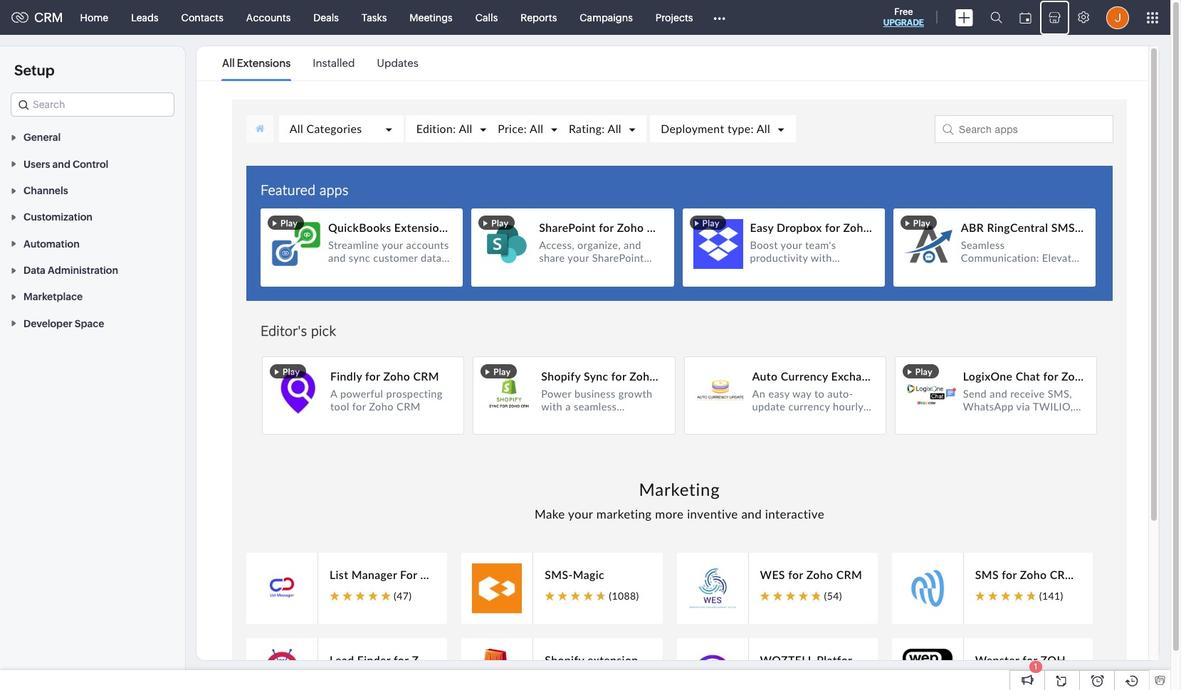 Task type: describe. For each thing, give the bounding box(es) containing it.
create menu element
[[947, 0, 982, 35]]

developer space button
[[0, 310, 185, 337]]

leads
[[131, 12, 159, 23]]

channels button
[[0, 177, 185, 204]]

general button
[[0, 124, 185, 151]]

calls
[[476, 12, 498, 23]]

upgrade
[[884, 18, 925, 28]]

control
[[73, 159, 108, 170]]

marketplace
[[24, 292, 83, 303]]

crm link
[[11, 10, 63, 25]]

home link
[[69, 0, 120, 35]]

updates
[[377, 57, 419, 69]]

free
[[895, 6, 914, 17]]

meetings link
[[398, 0, 464, 35]]

search element
[[982, 0, 1011, 35]]

contacts link
[[170, 0, 235, 35]]

create menu image
[[956, 9, 974, 26]]

extensions
[[237, 57, 291, 69]]

meetings
[[410, 12, 453, 23]]

deals link
[[302, 0, 350, 35]]

home
[[80, 12, 108, 23]]

customization button
[[0, 204, 185, 230]]

all extensions link
[[222, 47, 291, 80]]

users and control
[[24, 159, 108, 170]]

Other Modules field
[[705, 6, 735, 29]]

search image
[[991, 11, 1003, 24]]

Search text field
[[11, 93, 174, 116]]

free upgrade
[[884, 6, 925, 28]]

campaigns
[[580, 12, 633, 23]]

accounts
[[246, 12, 291, 23]]

automation button
[[0, 230, 185, 257]]

accounts link
[[235, 0, 302, 35]]

projects link
[[644, 0, 705, 35]]

general
[[24, 132, 61, 143]]



Task type: locate. For each thing, give the bounding box(es) containing it.
1
[[1035, 663, 1038, 672]]

tasks
[[362, 12, 387, 23]]

crm
[[34, 10, 63, 25]]

tasks link
[[350, 0, 398, 35]]

reports
[[521, 12, 557, 23]]

data
[[24, 265, 46, 276]]

None field
[[11, 93, 175, 117]]

profile image
[[1107, 6, 1130, 29]]

installed
[[313, 57, 355, 69]]

calendar image
[[1020, 12, 1032, 23]]

developer
[[24, 318, 73, 330]]

all
[[222, 57, 235, 69]]

users
[[24, 159, 50, 170]]

developer space
[[24, 318, 104, 330]]

setup
[[14, 62, 55, 78]]

campaigns link
[[569, 0, 644, 35]]

data administration
[[24, 265, 118, 276]]

all extensions
[[222, 57, 291, 69]]

administration
[[48, 265, 118, 276]]

channels
[[24, 185, 68, 197]]

contacts
[[181, 12, 224, 23]]

space
[[75, 318, 104, 330]]

marketplace button
[[0, 284, 185, 310]]

data administration button
[[0, 257, 185, 284]]

updates link
[[377, 47, 419, 80]]

installed link
[[313, 47, 355, 80]]

automation
[[24, 238, 80, 250]]

customization
[[24, 212, 93, 223]]

leads link
[[120, 0, 170, 35]]

reports link
[[509, 0, 569, 35]]

projects
[[656, 12, 693, 23]]

profile element
[[1098, 0, 1138, 35]]

calls link
[[464, 0, 509, 35]]

users and control button
[[0, 151, 185, 177]]

and
[[52, 159, 70, 170]]

deals
[[314, 12, 339, 23]]



Task type: vqa. For each thing, say whether or not it's contained in the screenshot.
Target
no



